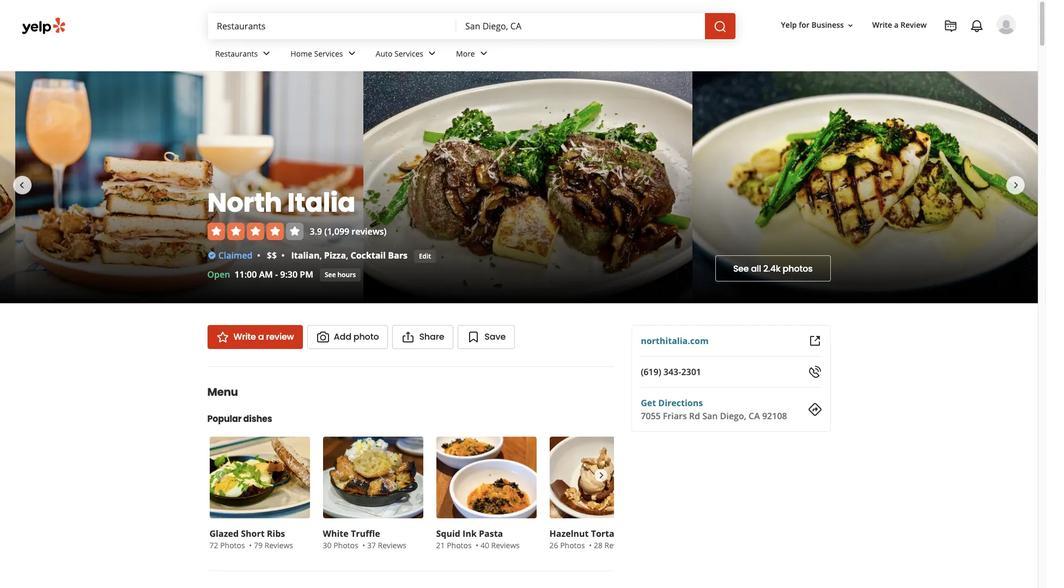 Task type: vqa. For each thing, say whether or not it's contained in the screenshot.
of
no



Task type: describe. For each thing, give the bounding box(es) containing it.
services for home services
[[314, 48, 343, 59]]

a for review
[[258, 331, 264, 343]]

yelp for business
[[781, 20, 844, 30]]

(619)
[[641, 366, 661, 378]]

italian , pizza , cocktail bars
[[291, 249, 408, 261]]

review
[[266, 331, 294, 343]]

343-
[[664, 366, 681, 378]]

40
[[481, 541, 489, 551]]

white
[[323, 528, 349, 540]]

photo
[[354, 331, 379, 343]]

squid ink pasta 21 photos
[[436, 528, 503, 551]]

write a review
[[872, 20, 927, 30]]

28 reviews
[[594, 541, 633, 551]]

none field find
[[217, 20, 448, 32]]

see all 2.4k photos link
[[715, 256, 831, 282]]

share
[[419, 331, 444, 343]]

get directions link
[[641, 397, 703, 409]]

glazed short ribs 72 photos
[[210, 528, 285, 551]]

16 chevron down v2 image
[[846, 21, 855, 30]]

previous image
[[214, 469, 226, 482]]

glazed short ribs image
[[210, 437, 310, 519]]

24 external link v2 image
[[808, 335, 821, 348]]

pasta
[[479, 528, 503, 540]]

21
[[436, 541, 445, 551]]

28
[[594, 541, 603, 551]]

30
[[323, 541, 332, 551]]

menu
[[207, 385, 238, 400]]

popular
[[207, 413, 242, 426]]

write a review link
[[207, 325, 303, 349]]

24 chevron down v2 image for home services
[[345, 47, 358, 60]]

2301
[[681, 366, 701, 378]]

glazed
[[210, 528, 239, 540]]

edit button
[[414, 250, 436, 263]]

24 camera v2 image
[[316, 331, 329, 344]]

friars
[[663, 410, 687, 422]]

24 chevron down v2 image for restaurants
[[260, 47, 273, 60]]

37 reviews
[[367, 541, 406, 551]]

dishes
[[243, 413, 272, 426]]

write for write a review
[[233, 331, 256, 343]]

hazelnut
[[550, 528, 589, 540]]

italian link
[[291, 249, 320, 261]]

hazelnut torta 26 photos
[[550, 528, 614, 551]]

11:00
[[235, 269, 257, 281]]

photos inside 'glazed short ribs 72 photos'
[[220, 541, 245, 551]]

share button
[[393, 325, 454, 349]]

white truffle image
[[323, 437, 423, 519]]

2.4k
[[763, 262, 781, 275]]

services for auto services
[[395, 48, 423, 59]]

san
[[702, 410, 718, 422]]

3.9
[[310, 225, 322, 237]]

9:30
[[280, 269, 298, 281]]

write a review link
[[868, 16, 931, 35]]

tyler b. image
[[997, 15, 1016, 34]]

pm
[[300, 269, 313, 281]]

reviews)
[[352, 225, 387, 237]]

ink
[[463, 528, 477, 540]]

7055
[[641, 410, 661, 422]]

photo of north italia - san diego, ca, us. grilled wild striped bass image
[[693, 71, 1046, 303]]

home services
[[291, 48, 343, 59]]

reviews for glazed short ribs
[[265, 541, 293, 551]]

24 chevron down v2 image
[[477, 47, 490, 60]]

save button
[[458, 325, 515, 349]]

a for review
[[894, 20, 899, 30]]

directions
[[658, 397, 703, 409]]

next image
[[595, 469, 607, 482]]

white truffle 30 photos
[[323, 528, 380, 551]]

search image
[[714, 20, 727, 33]]

ribs
[[267, 528, 285, 540]]

24 share v2 image
[[402, 331, 415, 344]]

user actions element
[[772, 14, 1031, 81]]

1 , from the left
[[320, 249, 322, 261]]

save
[[485, 331, 506, 343]]

northitalia.com
[[641, 335, 709, 347]]

projects image
[[944, 20, 957, 33]]

more
[[456, 48, 475, 59]]

24 directions v2 image
[[808, 403, 821, 416]]

72
[[210, 541, 218, 551]]

previous image
[[15, 179, 28, 192]]

cocktail
[[351, 249, 386, 261]]



Task type: locate. For each thing, give the bounding box(es) containing it.
hours
[[338, 270, 356, 279]]

photos down glazed
[[220, 541, 245, 551]]

3 24 chevron down v2 image from the left
[[426, 47, 439, 60]]

reviews down "ribs" on the left of page
[[265, 541, 293, 551]]

2 reviews from the left
[[378, 541, 406, 551]]

3 reviews from the left
[[491, 541, 520, 551]]

reviews down torta
[[605, 541, 633, 551]]

add
[[334, 331, 351, 343]]

2 horizontal spatial 24 chevron down v2 image
[[426, 47, 439, 60]]

next image
[[1010, 179, 1023, 192]]

for
[[799, 20, 810, 30]]

reviews for hazelnut torta
[[605, 541, 633, 551]]

1 services from the left
[[314, 48, 343, 59]]

24 phone v2 image
[[808, 366, 821, 379]]

write for write a review
[[872, 20, 892, 30]]

24 chevron down v2 image inside the restaurants link
[[260, 47, 273, 60]]

reviews down the pasta at the left of the page
[[491, 541, 520, 551]]

squid ink pasta image
[[436, 437, 536, 519]]

none field up business categories element
[[465, 20, 696, 32]]

3.9 (1,099 reviews)
[[310, 225, 387, 237]]

(1,099
[[324, 225, 349, 237]]

-
[[275, 269, 278, 281]]

write right 24 star v2 image
[[233, 331, 256, 343]]

yelp
[[781, 20, 797, 30]]

photos
[[220, 541, 245, 551], [334, 541, 358, 551], [447, 541, 472, 551], [560, 541, 585, 551]]

26
[[550, 541, 558, 551]]

open 11:00 am - 9:30 pm
[[207, 269, 313, 281]]

photo of north italia - san diego, ca, us. the breakfast sandwich (weekend brunch) image
[[15, 71, 363, 303]]

add photo
[[334, 331, 379, 343]]

photos
[[783, 262, 813, 275]]

1 photos from the left
[[220, 541, 245, 551]]

truffle
[[351, 528, 380, 540]]

reviews
[[265, 541, 293, 551], [378, 541, 406, 551], [491, 541, 520, 551], [605, 541, 633, 551]]

northitalia.com link
[[641, 335, 709, 347]]

write left review
[[872, 20, 892, 30]]

photos inside white truffle 30 photos
[[334, 541, 358, 551]]

Near text field
[[465, 20, 696, 32]]

(619) 343-2301
[[641, 366, 701, 378]]

2 , from the left
[[346, 249, 348, 261]]

0 horizontal spatial see
[[325, 270, 336, 279]]

1 horizontal spatial none field
[[465, 20, 696, 32]]

0 horizontal spatial services
[[314, 48, 343, 59]]

0 vertical spatial write
[[872, 20, 892, 30]]

home
[[291, 48, 312, 59]]

, left pizza link
[[320, 249, 322, 261]]

services
[[314, 48, 343, 59], [395, 48, 423, 59]]

24 chevron down v2 image right restaurants
[[260, 47, 273, 60]]

business
[[812, 20, 844, 30]]

diego,
[[720, 410, 746, 422]]

0 vertical spatial a
[[894, 20, 899, 30]]

restaurants
[[215, 48, 258, 59]]

north
[[207, 184, 282, 221]]

1 horizontal spatial see
[[733, 262, 749, 275]]

24 chevron down v2 image inside the home services link
[[345, 47, 358, 60]]

services right auto
[[395, 48, 423, 59]]

italia
[[287, 184, 355, 221]]

None field
[[217, 20, 448, 32], [465, 20, 696, 32]]

2 24 chevron down v2 image from the left
[[345, 47, 358, 60]]

24 star v2 image
[[216, 331, 229, 344]]

24 chevron down v2 image left auto
[[345, 47, 358, 60]]

reviews for squid ink pasta
[[491, 541, 520, 551]]

2 services from the left
[[395, 48, 423, 59]]

photo of north italia - san diego, ca, us. beef tenderloin w/ roman gnocchi image
[[363, 71, 693, 303]]

business categories element
[[207, 39, 1016, 71]]

16 claim filled v2 image
[[207, 251, 216, 260]]

ca
[[749, 410, 760, 422]]

location & hours element
[[207, 571, 614, 588]]

pizza link
[[324, 249, 346, 261]]

restaurants link
[[207, 39, 282, 71]]

, up hours
[[346, 249, 348, 261]]

see left hours
[[325, 270, 336, 279]]

auto services link
[[367, 39, 447, 71]]

home services link
[[282, 39, 367, 71]]

1 horizontal spatial 24 chevron down v2 image
[[345, 47, 358, 60]]

1 24 chevron down v2 image from the left
[[260, 47, 273, 60]]

79
[[254, 541, 263, 551]]

24 chevron down v2 image inside "auto services" link
[[426, 47, 439, 60]]

hazelnut torta image
[[550, 437, 650, 519]]

reviews right 37
[[378, 541, 406, 551]]

24 chevron down v2 image
[[260, 47, 273, 60], [345, 47, 358, 60], [426, 47, 439, 60]]

see hours
[[325, 270, 356, 279]]

all
[[751, 262, 761, 275]]

1 horizontal spatial services
[[395, 48, 423, 59]]

see hours link
[[320, 269, 361, 282]]

92108
[[762, 410, 787, 422]]

services inside the home services link
[[314, 48, 343, 59]]

get
[[641, 397, 656, 409]]

photo of north italia - san diego, ca, us. short rib hash  (weekend brunch) image
[[0, 71, 15, 303]]

2 photos from the left
[[334, 541, 358, 551]]

None search field
[[208, 13, 738, 39]]

add photo link
[[307, 325, 388, 349]]

4 photos from the left
[[560, 541, 585, 551]]

3 photos from the left
[[447, 541, 472, 551]]

north italia
[[207, 184, 355, 221]]

photos down hazelnut
[[560, 541, 585, 551]]

24 save outline v2 image
[[467, 331, 480, 344]]

get directions 7055 friars rd san diego, ca 92108
[[641, 397, 787, 422]]

see
[[733, 262, 749, 275], [325, 270, 336, 279]]

photos inside squid ink pasta 21 photos
[[447, 541, 472, 551]]

see for see hours
[[325, 270, 336, 279]]

italian
[[291, 249, 320, 261]]

auto
[[376, 48, 393, 59]]

write
[[872, 20, 892, 30], [233, 331, 256, 343]]

squid
[[436, 528, 460, 540]]

1 horizontal spatial ,
[[346, 249, 348, 261]]

3.9 star rating image
[[207, 223, 303, 240]]

0 horizontal spatial none field
[[217, 20, 448, 32]]

notifications image
[[970, 20, 983, 33]]

claimed
[[218, 249, 253, 261]]

none field near
[[465, 20, 696, 32]]

2 none field from the left
[[465, 20, 696, 32]]

24 chevron down v2 image for auto services
[[426, 47, 439, 60]]

more link
[[447, 39, 499, 71]]

reviews for white truffle
[[378, 541, 406, 551]]

0 horizontal spatial ,
[[320, 249, 322, 261]]

short
[[241, 528, 265, 540]]

$$
[[267, 249, 277, 261]]

pizza
[[324, 249, 346, 261]]

popular dishes
[[207, 413, 272, 426]]

services inside "auto services" link
[[395, 48, 423, 59]]

1 vertical spatial a
[[258, 331, 264, 343]]

rd
[[689, 410, 700, 422]]

0 horizontal spatial 24 chevron down v2 image
[[260, 47, 273, 60]]

40 reviews
[[481, 541, 520, 551]]

menu element
[[190, 367, 652, 554]]

(1,099 reviews) link
[[324, 225, 387, 237]]

Find text field
[[217, 20, 448, 32]]

am
[[259, 269, 273, 281]]

yelp for business button
[[777, 16, 859, 35]]

4 reviews from the left
[[605, 541, 633, 551]]

79 reviews
[[254, 541, 293, 551]]

none field up the home services link
[[217, 20, 448, 32]]

see inside "link"
[[325, 270, 336, 279]]

see left all
[[733, 262, 749, 275]]

edit
[[419, 251, 431, 261]]

write a review
[[233, 331, 294, 343]]

1 none field from the left
[[217, 20, 448, 32]]

open
[[207, 269, 230, 281]]

cocktail bars link
[[351, 249, 408, 261]]

photos down ink
[[447, 541, 472, 551]]

photos inside hazelnut torta 26 photos
[[560, 541, 585, 551]]

photos down "white"
[[334, 541, 358, 551]]

see for see all 2.4k photos
[[733, 262, 749, 275]]

0 horizontal spatial write
[[233, 331, 256, 343]]

24 chevron down v2 image right auto services
[[426, 47, 439, 60]]

write inside user actions element
[[872, 20, 892, 30]]

0 horizontal spatial a
[[258, 331, 264, 343]]

1 vertical spatial write
[[233, 331, 256, 343]]

1 reviews from the left
[[265, 541, 293, 551]]

review
[[901, 20, 927, 30]]

see all 2.4k photos
[[733, 262, 813, 275]]

1 horizontal spatial write
[[872, 20, 892, 30]]

37
[[367, 541, 376, 551]]

services right the "home"
[[314, 48, 343, 59]]

1 horizontal spatial a
[[894, 20, 899, 30]]



